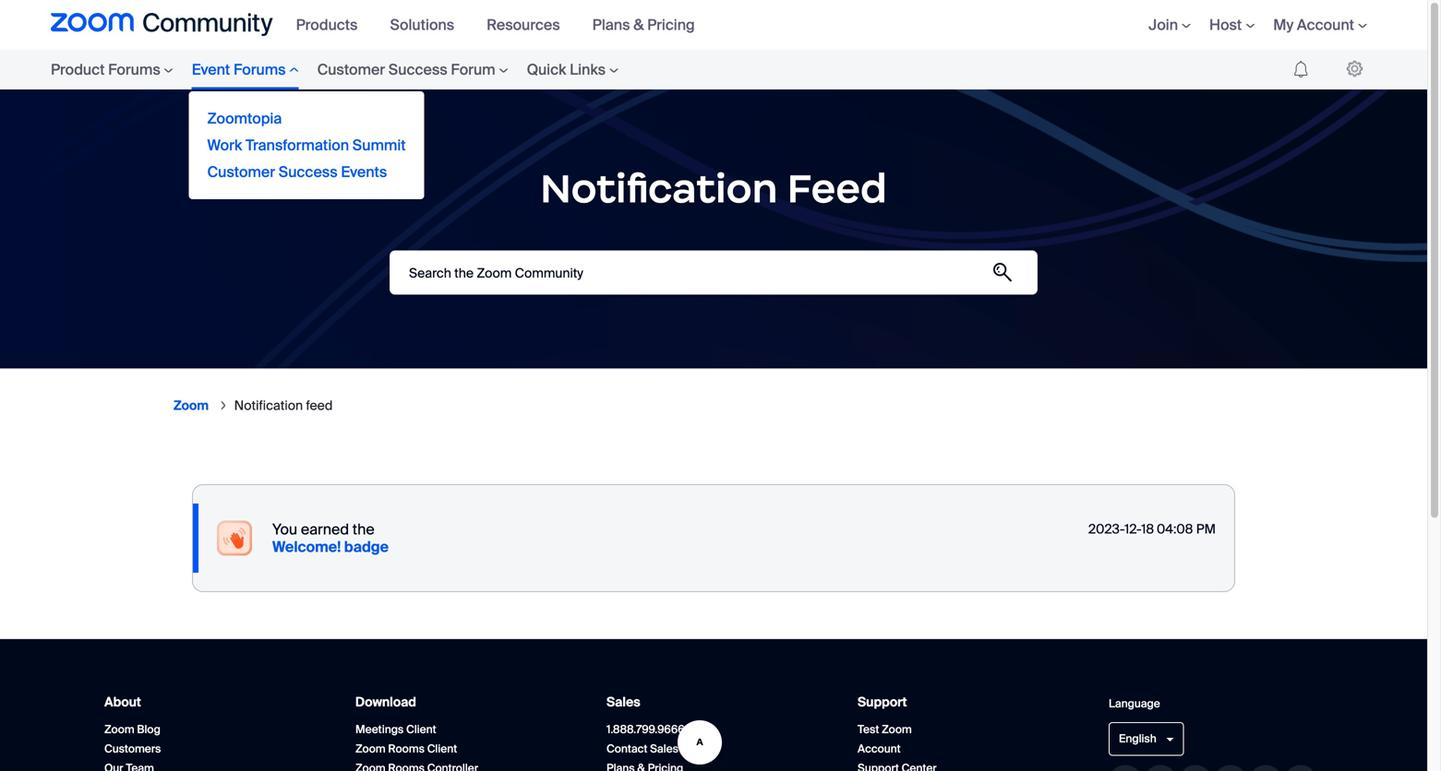 Task type: vqa. For each thing, say whether or not it's contained in the screenshot.
the Contact Center
no



Task type: locate. For each thing, give the bounding box(es) containing it.
2 forums from the left
[[234, 60, 286, 79]]

quick links
[[527, 60, 606, 79]]

zoom rooms client link
[[356, 742, 457, 757]]

12-
[[1125, 521, 1142, 538]]

client up rooms
[[406, 723, 436, 737]]

welcome! badge link
[[272, 538, 389, 557]]

forums down community.title image at the left top of the page
[[108, 60, 160, 79]]

rooms
[[388, 742, 425, 757]]

account inside 'test zoom account'
[[858, 742, 901, 757]]

sales down 1.888.799.9666 link
[[650, 742, 679, 757]]

zoom up customers
[[104, 723, 134, 737]]

list
[[174, 383, 1254, 429], [174, 466, 1254, 611]]

products link
[[296, 15, 372, 35]]

sales up 1.888.799.9666 link
[[607, 694, 641, 711]]

0 vertical spatial success
[[389, 60, 448, 79]]

notification for notification feed
[[234, 398, 303, 415]]

1 vertical spatial client
[[427, 742, 457, 757]]

instagram image
[[1284, 766, 1318, 772]]

1 vertical spatial list
[[174, 466, 1254, 611]]

1 horizontal spatial notification
[[540, 163, 778, 214]]

product
[[51, 60, 105, 79]]

04:08
[[1157, 521, 1193, 538]]

0 vertical spatial notification
[[540, 163, 778, 214]]

0 horizontal spatial account
[[858, 742, 901, 757]]

customer down the products link
[[317, 60, 385, 79]]

zoom down meetings
[[356, 742, 386, 757]]

about
[[104, 694, 141, 711]]

success
[[389, 60, 448, 79], [279, 163, 338, 182]]

0 vertical spatial list
[[174, 383, 1254, 429]]

forums right 'event' at left top
[[234, 60, 286, 79]]

feed
[[306, 398, 333, 415]]

&
[[634, 15, 644, 35]]

forums
[[108, 60, 160, 79], [234, 60, 286, 79]]

account
[[1297, 15, 1355, 35], [858, 742, 901, 757]]

1 vertical spatial sales
[[650, 742, 679, 757]]

my account
[[1274, 15, 1355, 35]]

customer success forum link
[[308, 50, 518, 90]]

1 forums from the left
[[108, 60, 160, 79]]

meetings
[[356, 723, 404, 737]]

zoom
[[174, 398, 209, 415], [104, 723, 134, 737], [882, 723, 912, 737], [356, 742, 386, 757]]

notification
[[540, 163, 778, 214], [234, 398, 303, 415]]

1 vertical spatial account
[[858, 742, 901, 757]]

welcome!
[[272, 538, 341, 557]]

you earned the welcome! badge
[[272, 520, 389, 557]]

0 horizontal spatial forums
[[108, 60, 160, 79]]

product forums
[[51, 60, 160, 79]]

event forums link
[[183, 50, 308, 90]]

1 vertical spatial success
[[279, 163, 338, 182]]

1 vertical spatial customer
[[207, 163, 275, 182]]

sales inside 1.888.799.9666 contact sales
[[650, 742, 679, 757]]

None submit
[[982, 252, 1024, 294]]

facebook image
[[1249, 766, 1283, 772]]

notification feed
[[540, 163, 887, 214]]

1 horizontal spatial forums
[[234, 60, 286, 79]]

meetings client zoom rooms client
[[356, 723, 457, 757]]

1 horizontal spatial sales
[[650, 742, 679, 757]]

2 list from the top
[[174, 466, 1254, 611]]

0 vertical spatial account
[[1297, 15, 1355, 35]]

‎2023-
[[1089, 521, 1125, 538]]

menu bar
[[287, 0, 718, 50], [1121, 0, 1377, 50], [14, 50, 665, 199]]

menu containing zoomtopia
[[189, 91, 424, 199]]

linkedin image
[[1144, 766, 1177, 772]]

menu
[[189, 91, 424, 199]]

0 vertical spatial sales
[[607, 694, 641, 711]]

1.888.799.9666 link
[[607, 723, 685, 737]]

1.888.799.9666 contact sales
[[607, 723, 685, 757]]

menu bar containing join
[[1121, 0, 1377, 50]]

0 horizontal spatial notification
[[234, 398, 303, 415]]

account right my
[[1297, 15, 1355, 35]]

events
[[341, 163, 387, 182]]

twitter image
[[1179, 766, 1212, 772]]

resources link
[[487, 15, 574, 35]]

test zoom link
[[858, 723, 912, 737]]

notification feed
[[234, 398, 333, 415]]

notification for notification feed
[[540, 163, 778, 214]]

0 horizontal spatial sales
[[607, 694, 641, 711]]

1 vertical spatial notification
[[234, 398, 303, 415]]

0 vertical spatial customer
[[317, 60, 385, 79]]

customer
[[317, 60, 385, 79], [207, 163, 275, 182]]

contact sales link
[[607, 742, 679, 757]]

forums for product forums
[[108, 60, 160, 79]]

notification inside list
[[234, 398, 303, 415]]

the
[[353, 520, 375, 540]]

client
[[406, 723, 436, 737], [427, 742, 457, 757]]

0 horizontal spatial success
[[279, 163, 338, 182]]

work transformation summit link
[[207, 136, 406, 155]]

products
[[296, 15, 358, 35]]

my
[[1274, 15, 1294, 35]]

join link
[[1149, 15, 1191, 35]]

zoom blog customers
[[104, 723, 161, 757]]

zoom up account link at bottom right
[[882, 723, 912, 737]]

customer down work
[[207, 163, 275, 182]]

success down work transformation summit link
[[279, 163, 338, 182]]

summit
[[353, 136, 406, 155]]

zoom inside 'test zoom account'
[[882, 723, 912, 737]]

account down test zoom "link"
[[858, 742, 901, 757]]

contact
[[607, 742, 648, 757]]

transformation
[[246, 136, 349, 155]]

english link
[[1119, 732, 1174, 747]]

support link
[[858, 694, 907, 711]]

quick links link
[[518, 50, 628, 90]]

sales
[[607, 694, 641, 711], [650, 742, 679, 757]]

1 horizontal spatial account
[[1297, 15, 1355, 35]]

zoomtopia work transformation summit customer success events
[[207, 109, 406, 182]]

1.888.799.9666
[[607, 723, 685, 737]]

0 horizontal spatial customer
[[207, 163, 275, 182]]

1 list from the top
[[174, 383, 1254, 429]]

zoom inside zoom blog customers
[[104, 723, 134, 737]]

resources
[[487, 15, 560, 35]]

links
[[570, 60, 606, 79]]

‎2023-12-18 04:08 pm
[[1089, 521, 1216, 538]]

success down solutions
[[389, 60, 448, 79]]

client right rooms
[[427, 742, 457, 757]]



Task type: describe. For each thing, give the bounding box(es) containing it.
badge
[[344, 538, 389, 557]]

customers
[[104, 742, 161, 757]]

customer inside "zoomtopia work transformation summit customer success events"
[[207, 163, 275, 182]]

meetings client link
[[356, 723, 436, 737]]

account inside menu bar
[[1297, 15, 1355, 35]]

zoomtopia
[[207, 109, 282, 128]]

plans & pricing link
[[593, 15, 709, 35]]

zoom blog link
[[104, 723, 160, 737]]

solutions link
[[390, 15, 468, 35]]

sales link
[[607, 694, 641, 711]]

community.title image
[[51, 13, 273, 37]]

customers link
[[104, 742, 161, 757]]

host link
[[1210, 15, 1255, 35]]

1 horizontal spatial customer
[[317, 60, 385, 79]]

you
[[272, 520, 297, 540]]

plans & pricing
[[593, 15, 695, 35]]

product forums link
[[51, 50, 183, 90]]

pm
[[1196, 521, 1216, 538]]

blog
[[137, 723, 160, 737]]

feed
[[787, 163, 887, 214]]

event
[[192, 60, 230, 79]]

zoom left notification feed
[[174, 398, 209, 415]]

Search text field
[[390, 251, 1038, 295]]

event forums
[[192, 60, 286, 79]]

zoomtopia link
[[207, 109, 406, 128]]

list containing you
[[174, 466, 1254, 611]]

youtube image
[[1214, 766, 1248, 772]]

download
[[356, 694, 416, 711]]

customer success events link
[[207, 163, 406, 182]]

english
[[1119, 732, 1157, 747]]

welcome! image
[[217, 521, 252, 556]]

forum
[[451, 60, 496, 79]]

language
[[1109, 697, 1161, 711]]

customer success forum
[[317, 60, 496, 79]]

menu bar containing product forums
[[14, 50, 665, 199]]

plans
[[593, 15, 630, 35]]

about link
[[104, 694, 141, 711]]

my account link
[[1274, 15, 1368, 35]]

test
[[858, 723, 879, 737]]

quick
[[527, 60, 566, 79]]

join
[[1149, 15, 1178, 35]]

download link
[[356, 694, 416, 711]]

earned
[[301, 520, 349, 540]]

account link
[[858, 742, 901, 757]]

menu inside menu bar
[[189, 91, 424, 199]]

test zoom account
[[858, 723, 912, 757]]

success inside "zoomtopia work transformation summit customer success events"
[[279, 163, 338, 182]]

support
[[858, 694, 907, 711]]

1 horizontal spatial success
[[389, 60, 448, 79]]

0 vertical spatial client
[[406, 723, 436, 737]]

terryturtle85 image
[[1347, 60, 1363, 77]]

zoom inside meetings client zoom rooms client
[[356, 742, 386, 757]]

18
[[1142, 521, 1154, 538]]

pricing
[[647, 15, 695, 35]]

host
[[1210, 15, 1242, 35]]

menu bar containing products
[[287, 0, 718, 50]]

solutions
[[390, 15, 454, 35]]

zoom link
[[174, 398, 209, 415]]

list containing zoom
[[174, 383, 1254, 429]]

blog image
[[1109, 766, 1142, 772]]

forums for event forums
[[234, 60, 286, 79]]

work
[[207, 136, 242, 155]]



